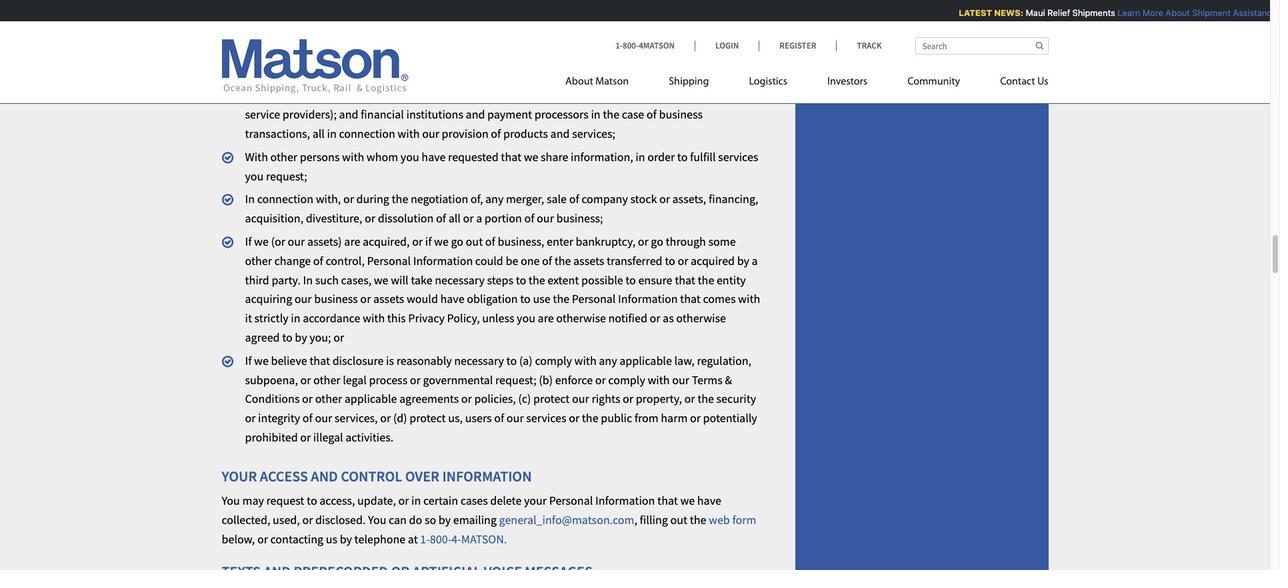 Task type: vqa. For each thing, say whether or not it's contained in the screenshot.
the top 800-
yes



Task type: locate. For each thing, give the bounding box(es) containing it.
1 horizontal spatial as
[[703, 49, 714, 65]]

contact us
[[1000, 77, 1049, 87]]

all inside in connection with, or during the negotiation of, any merger, sale of company stock or assets, financing, acquisition, divestiture, or dissolution of all or a portion of our business;
[[449, 211, 461, 226]]

you down improve
[[486, 49, 504, 65]]

access,
[[320, 494, 355, 509]]

0 horizontal spatial comply
[[535, 353, 572, 369]]

search image
[[1036, 41, 1044, 50]]

services inside with other persons with whom you have requested that we share information, in order to fulfill services you request;
[[718, 149, 758, 165]]

1 vertical spatial products
[[503, 126, 548, 141]]

0 horizontal spatial services,
[[335, 411, 378, 426]]

1 vertical spatial such
[[315, 272, 339, 288]]

0 horizontal spatial this
[[387, 311, 406, 326]]

any right of,
[[485, 192, 504, 207]]

policy,
[[447, 311, 480, 326]]

to right steps
[[516, 272, 526, 288]]

0 horizontal spatial request;
[[266, 168, 307, 184]]

to inside you may request to access, update, or in certain cases delete your personal information that we have collected, used, or disclosed. you can do so by emailing
[[307, 494, 317, 509]]

any
[[485, 192, 504, 207], [599, 353, 617, 369]]

1 horizontal spatial all
[[449, 211, 461, 226]]

other left legal at the bottom of page
[[313, 372, 340, 388]]

learn
[[1116, 7, 1139, 18]]

in inside you may request to access, update, or in certain cases delete your personal information that we have collected, used, or disclosed. you can do so by emailing
[[411, 494, 421, 509]]

with left the 'whom'
[[342, 149, 364, 165]]

&
[[725, 372, 732, 388]]

contact
[[1000, 77, 1035, 87]]

1 vertical spatial have
[[440, 292, 465, 307]]

other down the (or
[[245, 253, 272, 269]]

1 vertical spatial if
[[245, 353, 252, 369]]

used,
[[273, 513, 300, 528]]

acquired
[[691, 253, 735, 269]]

0 horizontal spatial connection
[[257, 192, 313, 207]]

1 vertical spatial services
[[718, 149, 758, 165]]

of down payment
[[491, 126, 501, 141]]

conditions
[[245, 392, 300, 407]]

and
[[419, 7, 438, 22], [441, 30, 460, 45], [573, 30, 593, 45], [676, 68, 696, 84], [339, 107, 358, 122], [466, 107, 485, 122], [551, 126, 570, 141]]

in inside in connection with, or during the negotiation of, any merger, sale of company stock or assets, financing, acquisition, divestiture, or dissolution of all or a portion of our business;
[[245, 192, 255, 207]]

with up enforce
[[574, 353, 597, 369]]

1 vertical spatial necessary
[[454, 353, 504, 369]]

or inside with third parties to provide, maintain, and improve our products and services, including third party service providers who access information about you to perform services on our behalf, such as shipping vendors; vendors assisting with email campaigns, special offers, website management and optimization, or other events; advertisers, who provide you advertising on our behalf (and who act as service providers); and financial institutions and payment processors in the case of business transactions, all in connection with our provision of products and services;
[[314, 88, 325, 103]]

0 vertical spatial protect
[[533, 392, 570, 407]]

privacy down would
[[408, 311, 445, 326]]

possible
[[581, 272, 623, 288]]

contact us link
[[980, 70, 1049, 97]]

of right case
[[647, 107, 657, 122]]

have inside you may request to access, update, or in certain cases delete your personal information that we have collected, used, or disclosed. you can do so by emailing
[[697, 494, 721, 509]]

0 vertical spatial if
[[245, 234, 252, 249]]

0 horizontal spatial business
[[314, 292, 358, 307]]

providers
[[283, 49, 330, 65]]

in up the do
[[411, 494, 421, 509]]

1 vertical spatial privacy
[[408, 311, 445, 326]]

2 if from the top
[[245, 353, 252, 369]]

general_info@matson.com
[[499, 513, 634, 528]]

so
[[425, 513, 436, 528]]

connection inside in connection with, or during the negotiation of, any merger, sale of company stock or assets, financing, acquisition, divestiture, or dissolution of all or a portion of our business;
[[257, 192, 313, 207]]

community link
[[888, 70, 980, 97]]

us,
[[448, 411, 463, 426]]

1 vertical spatial this
[[387, 311, 406, 326]]

if inside if we believe that disclosure is reasonably necessary to (a) comply with any applicable law, regulation, subpoena, or other legal process or governmental request; (b) enforce or comply with our terms & conditions or other applicable agreements or policies, (c) protect our rights or property, or the security or integrity of our services, or (d) protect us, users of our services or the public from harm or potentially prohibited or illegal activities.
[[245, 353, 252, 369]]

to left the (a)
[[506, 353, 517, 369]]

0 horizontal spatial 1-
[[420, 532, 430, 547]]

you down update, at the left of page
[[368, 513, 386, 528]]

a right acquired
[[752, 253, 758, 269]]

register
[[780, 40, 816, 51]]

assistance
[[1231, 7, 1275, 18]]

1 horizontal spatial any
[[599, 353, 617, 369]]

this up 1-800-4matson in the top of the page
[[599, 7, 618, 22]]

you down use at bottom
[[517, 311, 535, 326]]

0 horizontal spatial in
[[245, 192, 255, 207]]

0 horizontal spatial are
[[344, 234, 360, 249]]

other inside if we (or our assets) are acquired, or if we go out of business, enter bankruptcy, or go through some other change of control, personal information could be one of the assets transferred to or acquired by a third party. in such cases, we will take necessary steps to the extent possible to ensure that the entity acquiring our business or assets would have obligation to use the personal information that comes with it strictly in accordance with this privacy policy, unless you are otherwise notified or as otherwise agreed to by you; or
[[245, 253, 272, 269]]

or right notified
[[650, 311, 660, 326]]

divestiture,
[[306, 211, 362, 226]]

necessary down could on the top left of page
[[435, 272, 485, 288]]

protect down the (b)
[[533, 392, 570, 407]]

1 vertical spatial 1-
[[420, 532, 430, 547]]

1 vertical spatial request;
[[495, 372, 537, 388]]

with inside with other persons with whom you have requested that we share information, in order to fulfill services you request;
[[342, 149, 364, 165]]

web
[[709, 513, 730, 528]]

some
[[708, 234, 736, 249]]

maui
[[1024, 7, 1044, 18]]

disclosure
[[332, 353, 384, 369]]

1 vertical spatial accordance
[[303, 311, 360, 326]]

in inside if we (or our assets) are acquired, or if we go out of business, enter bankruptcy, or go through some other change of control, personal information could be one of the assets transferred to or acquired by a third party. in such cases, we will take necessary steps to the extent possible to ensure that the entity acquiring our business or assets would have obligation to use the personal information that comes with it strictly in accordance with this privacy policy, unless you are otherwise notified or as otherwise agreed to by you; or
[[291, 311, 300, 326]]

our inside in connection with, or during the negotiation of, any merger, sale of company stock or assets, financing, acquisition, divestiture, or dissolution of all or a portion of our business;
[[537, 211, 554, 226]]

as
[[703, 49, 714, 65], [737, 88, 748, 103], [663, 311, 674, 326]]

acquisition,
[[245, 211, 304, 226]]

4matson
[[639, 40, 675, 51]]

1 vertical spatial all
[[449, 211, 461, 226]]

are down use at bottom
[[538, 311, 554, 326]]

acquiring
[[245, 292, 292, 307]]

applicable left law,
[[620, 353, 672, 369]]

in up acquisition,
[[245, 192, 255, 207]]

as left login at the right
[[703, 49, 714, 65]]

services
[[562, 49, 603, 65], [718, 149, 758, 165], [526, 411, 566, 426]]

services, left 4matson
[[595, 30, 638, 45]]

0 vertical spatial any
[[485, 192, 504, 207]]

behalf
[[635, 88, 667, 103]]

business
[[659, 107, 703, 122], [314, 292, 358, 307]]

by inside you may request to access, update, or in certain cases delete your personal information that we have collected, used, or disclosed. you can do so by emailing
[[439, 513, 451, 528]]

any up rights
[[599, 353, 617, 369]]

will
[[391, 272, 409, 288]]

with up events;
[[379, 68, 402, 84]]

other down transactions,
[[270, 149, 297, 165]]

personal inside you may request to access, update, or in certain cases delete your personal information that we have collected, used, or disclosed. you can do so by emailing
[[549, 494, 593, 509]]

800- left behalf,
[[623, 40, 639, 51]]

go left the through
[[651, 234, 663, 249]]

services right fulfill
[[718, 149, 758, 165]]

access
[[260, 467, 308, 486]]

0 horizontal spatial otherwise
[[556, 311, 606, 326]]

all down providers);
[[313, 126, 325, 141]]

process
[[369, 372, 408, 388]]

services, inside if we believe that disclosure is reasonably necessary to (a) comply with any applicable law, regulation, subpoena, or other legal process or governmental request; (b) enforce or comply with our terms & conditions or other applicable agreements or policies, (c) protect our rights or property, or the security or integrity of our services, or (d) protect us, users of our services or the public from harm or potentially prohibited or illegal activities.
[[335, 411, 378, 426]]

(d)
[[393, 411, 407, 426]]

our down law,
[[672, 372, 689, 388]]

agreed
[[245, 330, 280, 345]]

other down "assisting"
[[327, 88, 354, 103]]

0 vertical spatial in
[[245, 192, 255, 207]]

in left the order
[[636, 149, 645, 165]]

whom
[[367, 149, 398, 165]]

(c)
[[518, 392, 531, 407]]

you
[[222, 494, 240, 509], [368, 513, 386, 528]]

personal up the general_info@matson.com
[[549, 494, 593, 509]]

certain
[[423, 494, 458, 509]]

services down (c)
[[526, 411, 566, 426]]

1 vertical spatial services,
[[335, 411, 378, 426]]

and
[[311, 467, 338, 486]]

third inside if we (or our assets) are acquired, or if we go out of business, enter bankruptcy, or go through some other change of control, personal information could be one of the assets transferred to or acquired by a third party. in such cases, we will take necessary steps to the extent possible to ensure that the entity acquiring our business or assets would have obligation to use the personal information that comes with it strictly in accordance with this privacy policy, unless you are otherwise notified or as otherwise agreed to by you; or
[[245, 272, 269, 288]]

1 vertical spatial connection
[[257, 192, 313, 207]]

1- inside general_info@matson.com , filling out the web form below, or contacting us by telephone at 1-800-4-matson .
[[420, 532, 430, 547]]

us
[[1037, 77, 1049, 87]]

all down the negotiation
[[449, 211, 461, 226]]

0 vertical spatial all
[[313, 126, 325, 141]]

that up the filling
[[657, 494, 678, 509]]

0 vertical spatial have
[[422, 149, 446, 165]]

of right integrity
[[303, 411, 313, 426]]

with down institutions
[[398, 126, 420, 141]]

portion
[[485, 211, 522, 226]]

as right act
[[737, 88, 748, 103]]

1 if from the top
[[245, 234, 252, 249]]

have inside if we (or our assets) are acquired, or if we go out of business, enter bankruptcy, or go through some other change of control, personal information could be one of the assets transferred to or acquired by a third party. in such cases, we will take necessary steps to the extent possible to ensure that the entity acquiring our business or assets would have obligation to use the personal information that comes with it strictly in accordance with this privacy policy, unless you are otherwise notified or as otherwise agreed to by you; or
[[440, 292, 465, 307]]

protect
[[533, 392, 570, 407], [410, 411, 446, 426]]

investors link
[[807, 70, 888, 97]]

out inside if we (or our assets) are acquired, or if we go out of business, enter bankruptcy, or go through some other change of control, personal information could be one of the assets transferred to or acquired by a third party. in such cases, we will take necessary steps to the extent possible to ensure that the entity acquiring our business or assets would have obligation to use the personal information that comes with it strictly in accordance with this privacy policy, unless you are otherwise notified or as otherwise agreed to by you; or
[[466, 234, 483, 249]]

that right ensure
[[675, 272, 695, 288]]

1 horizontal spatial go
[[651, 234, 663, 249]]

of
[[298, 7, 308, 22], [647, 107, 657, 122], [491, 126, 501, 141], [569, 192, 579, 207], [436, 211, 446, 226], [524, 211, 534, 226], [485, 234, 495, 249], [313, 253, 323, 269], [542, 253, 552, 269], [303, 411, 313, 426], [494, 411, 504, 426]]

request; up (c)
[[495, 372, 537, 388]]

our down institutions
[[422, 126, 439, 141]]

go
[[451, 234, 463, 249], [651, 234, 663, 249]]

delete
[[490, 494, 522, 509]]

0 vertical spatial necessary
[[435, 272, 485, 288]]

1 vertical spatial you
[[368, 513, 386, 528]]

or
[[314, 88, 325, 103], [343, 192, 354, 207], [659, 192, 670, 207], [365, 211, 375, 226], [463, 211, 474, 226], [412, 234, 423, 249], [638, 234, 649, 249], [678, 253, 688, 269], [360, 292, 371, 307], [650, 311, 660, 326], [334, 330, 344, 345], [300, 372, 311, 388], [410, 372, 421, 388], [595, 372, 606, 388], [302, 392, 313, 407], [461, 392, 472, 407], [623, 392, 633, 407], [684, 392, 695, 407], [245, 411, 256, 426], [380, 411, 391, 426], [569, 411, 580, 426], [690, 411, 701, 426], [300, 430, 311, 445], [398, 494, 409, 509], [302, 513, 313, 528], [257, 532, 268, 547]]

1 vertical spatial protect
[[410, 411, 446, 426]]

1 vertical spatial business
[[314, 292, 358, 307]]

take
[[411, 272, 432, 288]]

0 vertical spatial service
[[245, 49, 280, 65]]

0 vertical spatial services,
[[595, 30, 638, 45]]

to down companies,
[[334, 30, 345, 45]]

who left act
[[695, 88, 716, 103]]

0 horizontal spatial 800-
[[430, 532, 452, 547]]

business inside if we (or our assets) are acquired, or if we go out of business, enter bankruptcy, or go through some other change of control, personal information could be one of the assets transferred to or acquired by a third party. in such cases, we will take necessary steps to the extent possible to ensure that the entity acquiring our business or assets would have obligation to use the personal information that comes with it strictly in accordance with this privacy policy, unless you are otherwise notified or as otherwise agreed to by you; or
[[314, 292, 358, 307]]

with inside with third parties to provide, maintain, and improve our products and services, including third party service providers who access information about you to perform services on our behalf, such as shipping vendors; vendors assisting with email campaigns, special offers, website management and optimization, or other events; advertisers, who provide you advertising on our behalf (and who act as service providers); and financial institutions and payment processors in the case of business transactions, all in connection with our provision of products and services;
[[245, 30, 268, 45]]

1- right at
[[420, 532, 430, 547]]

1 horizontal spatial business
[[659, 107, 703, 122]]

0 vertical spatial with
[[245, 30, 268, 45]]

services,
[[595, 30, 638, 45], [335, 411, 378, 426]]

1 with from the top
[[245, 30, 268, 45]]

1 vertical spatial a
[[752, 253, 758, 269]]

0 horizontal spatial applicable
[[345, 392, 397, 407]]

or left if
[[412, 234, 423, 249]]

services;
[[572, 126, 615, 141]]

None search field
[[915, 37, 1049, 55]]

assets
[[573, 253, 604, 269], [373, 292, 404, 307]]

a
[[476, 211, 482, 226], [752, 253, 758, 269]]

the inside general_info@matson.com , filling out the web form below, or contacting us by telephone at 1-800-4-matson .
[[690, 513, 706, 528]]

our
[[507, 30, 524, 45], [621, 49, 638, 65], [616, 88, 633, 103], [422, 126, 439, 141], [537, 211, 554, 226], [288, 234, 305, 249], [295, 292, 312, 307], [672, 372, 689, 388], [572, 392, 589, 407], [315, 411, 332, 426], [507, 411, 524, 426]]

connection inside with third parties to provide, maintain, and improve our products and services, including third party service providers who access information about you to perform services on our behalf, such as shipping vendors; vendors assisting with email campaigns, special offers, website management and optimization, or other events; advertisers, who provide you advertising on our behalf (and who act as service providers); and financial institutions and payment processors in the case of business transactions, all in connection with our provision of products and services;
[[339, 126, 395, 141]]

0 horizontal spatial privacy
[[408, 311, 445, 326]]

1 vertical spatial on
[[600, 88, 613, 103]]

in up services;
[[591, 107, 601, 122]]

1 horizontal spatial out
[[670, 513, 687, 528]]

it
[[245, 311, 252, 326]]

2 vertical spatial personal
[[549, 494, 593, 509]]

steps
[[487, 272, 513, 288]]

if left the (or
[[245, 234, 252, 249]]

0 vertical spatial 800-
[[623, 40, 639, 51]]

0 vertical spatial 1-
[[616, 40, 623, 51]]

or up harm
[[684, 392, 695, 407]]

1 horizontal spatial a
[[752, 253, 758, 269]]

order
[[648, 149, 675, 165]]

users
[[465, 411, 492, 426]]

1 otherwise from the left
[[556, 311, 606, 326]]

if down agreed
[[245, 353, 252, 369]]

with inside with other persons with whom you have requested that we share information, in order to fulfill services you request;
[[245, 149, 268, 165]]

information inside you may request to access, update, or in certain cases delete your personal information that we have collected, used, or disclosed. you can do so by emailing
[[595, 494, 655, 509]]

our
[[245, 7, 264, 22]]

share
[[541, 149, 568, 165]]

2 otherwise from the left
[[676, 311, 726, 326]]

0 vertical spatial about
[[1164, 7, 1188, 18]]

2 with from the top
[[245, 149, 268, 165]]

go right if
[[451, 234, 463, 249]]

necessary
[[435, 272, 485, 288], [454, 353, 504, 369]]

you left may
[[222, 494, 240, 509]]

your
[[524, 494, 547, 509]]

this inside if we (or our assets) are acquired, or if we go out of business, enter bankruptcy, or go through some other change of control, personal information could be one of the assets transferred to or acquired by a third party. in such cases, we will take necessary steps to the extent possible to ensure that the entity acquiring our business or assets would have obligation to use the personal information that comes with it strictly in accordance with this privacy policy, unless you are otherwise notified or as otherwise agreed to by you; or
[[387, 311, 406, 326]]

0 horizontal spatial as
[[663, 311, 674, 326]]

our right the (or
[[288, 234, 305, 249]]

services up website
[[562, 49, 603, 65]]

1 vertical spatial with
[[245, 149, 268, 165]]

accordance up the perform
[[515, 7, 572, 22]]

or down vendors on the left top
[[314, 88, 325, 103]]

information down ensure
[[618, 292, 678, 307]]

0 horizontal spatial protect
[[410, 411, 446, 426]]

1 horizontal spatial connection
[[339, 126, 395, 141]]

2 vertical spatial information
[[595, 494, 655, 509]]

enforce
[[555, 372, 593, 388]]

by right us
[[340, 532, 352, 547]]

business;
[[556, 211, 603, 226]]

information
[[413, 253, 473, 269], [618, 292, 678, 307], [595, 494, 655, 509]]

otherwise down extent
[[556, 311, 606, 326]]

1 horizontal spatial accordance
[[515, 7, 572, 22]]

1 horizontal spatial comply
[[608, 372, 645, 388]]

or right used,
[[302, 513, 313, 528]]

the left case
[[603, 107, 619, 122]]

1 vertical spatial in
[[303, 272, 313, 288]]

in connection with, or during the negotiation of, any merger, sale of company stock or assets, financing, acquisition, divestiture, or dissolution of all or a portion of our business;
[[245, 192, 758, 226]]

assets,
[[672, 192, 706, 207]]

entity
[[717, 272, 746, 288]]

we inside you may request to access, update, or in certain cases delete your personal information that we have collected, used, or disclosed. you can do so by emailing
[[680, 494, 695, 509]]

group
[[266, 7, 296, 22]]

2 vertical spatial have
[[697, 494, 721, 509]]

such inside if we (or our assets) are acquired, or if we go out of business, enter bankruptcy, or go through some other change of control, personal information could be one of the assets transferred to or acquired by a third party. in such cases, we will take necessary steps to the extent possible to ensure that the entity acquiring our business or assets would have obligation to use the personal information that comes with it strictly in accordance with this privacy policy, unless you are otherwise notified or as otherwise agreed to by you; or
[[315, 272, 339, 288]]

who up "assisting"
[[332, 49, 354, 65]]

1 vertical spatial any
[[599, 353, 617, 369]]

0 horizontal spatial accordance
[[303, 311, 360, 326]]

personal down possible
[[572, 292, 616, 307]]

and down events;
[[339, 107, 358, 122]]

acquired,
[[363, 234, 410, 249]]

0 vertical spatial comply
[[535, 353, 572, 369]]

service up vendors;
[[245, 49, 280, 65]]

and up the (and in the right of the page
[[676, 68, 696, 84]]

1 vertical spatial 800-
[[430, 532, 452, 547]]

0 vertical spatial applicable
[[620, 353, 672, 369]]

services, up activities.
[[335, 411, 378, 426]]

if we (or our assets) are acquired, or if we go out of business, enter bankruptcy, or go through some other change of control, personal information could be one of the assets transferred to or acquired by a third party. in such cases, we will take necessary steps to the extent possible to ensure that the entity acquiring our business or assets would have obligation to use the personal information that comes with it strictly in accordance with this privacy policy, unless you are otherwise notified or as otherwise agreed to by you; or
[[245, 234, 760, 345]]

about inside "top menu" navigation
[[565, 77, 593, 87]]

0 horizontal spatial you
[[222, 494, 240, 509]]

1 horizontal spatial otherwise
[[676, 311, 726, 326]]

2 service from the top
[[245, 107, 280, 122]]

business inside with third parties to provide, maintain, and improve our products and services, including third party service providers who access information about you to perform services on our behalf, such as shipping vendors; vendors assisting with email campaigns, special offers, website management and optimization, or other events; advertisers, who provide you advertising on our behalf (and who act as service providers); and financial institutions and payment processors in the case of business transactions, all in connection with our provision of products and services;
[[659, 107, 703, 122]]

if
[[245, 234, 252, 249], [245, 353, 252, 369]]

providers);
[[283, 107, 337, 122]]

out right the filling
[[670, 513, 687, 528]]

applicable down legal at the bottom of page
[[345, 392, 397, 407]]

by left you; at the bottom left of the page
[[295, 330, 307, 345]]

1 horizontal spatial in
[[303, 272, 313, 288]]

management
[[607, 68, 674, 84]]

financial
[[361, 107, 404, 122]]

2 horizontal spatial as
[[737, 88, 748, 103]]

with for with third parties to provide, maintain, and improve our products and services, including third party service providers who access information about you to perform services on our behalf, such as shipping vendors; vendors assisting with email campaigns, special offers, website management and optimization, or other events; advertisers, who provide you advertising on our behalf (and who act as service providers); and financial institutions and payment processors in the case of business transactions, all in connection with our provision of products and services;
[[245, 30, 268, 45]]

or up rights
[[595, 372, 606, 388]]

0 horizontal spatial all
[[313, 126, 325, 141]]

0 vertical spatial business
[[659, 107, 703, 122]]

2 go from the left
[[651, 234, 663, 249]]

any inside in connection with, or during the negotiation of, any merger, sale of company stock or assets, financing, acquisition, divestiture, or dissolution of all or a portion of our business;
[[485, 192, 504, 207]]

0 horizontal spatial third
[[245, 272, 269, 288]]

1 horizontal spatial services,
[[595, 30, 638, 45]]

the left web
[[690, 513, 706, 528]]

shipment
[[1191, 7, 1229, 18]]

privacy inside if we (or our assets) are acquired, or if we go out of business, enter bankruptcy, or go through some other change of control, personal information could be one of the assets transferred to or acquired by a third party. in such cases, we will take necessary steps to the extent possible to ensure that the entity acquiring our business or assets would have obligation to use the personal information that comes with it strictly in accordance with this privacy policy, unless you are otherwise notified or as otherwise agreed to by you; or
[[408, 311, 445, 326]]

0 vertical spatial this
[[599, 7, 618, 22]]

in inside with other persons with whom you have requested that we share information, in order to fulfill services you request;
[[636, 149, 645, 165]]

2 vertical spatial services
[[526, 411, 566, 426]]

with,
[[316, 192, 341, 207]]

0 vertical spatial such
[[677, 49, 700, 65]]

have inside with other persons with whom you have requested that we share information, in order to fulfill services you request;
[[422, 149, 446, 165]]

at
[[408, 532, 418, 547]]

affiliates,
[[371, 7, 416, 22]]

or inside general_info@matson.com , filling out the web form below, or contacting us by telephone at 1-800-4-matson .
[[257, 532, 268, 547]]

1 horizontal spatial you
[[368, 513, 386, 528]]

us
[[326, 532, 337, 547]]

0 horizontal spatial assets
[[373, 292, 404, 307]]

800- inside general_info@matson.com , filling out the web form below, or contacting us by telephone at 1-800-4-matson .
[[430, 532, 452, 547]]

1 vertical spatial applicable
[[345, 392, 397, 407]]

stock
[[630, 192, 657, 207]]

necessary inside if we (or our assets) are acquired, or if we go out of business, enter bankruptcy, or go through some other change of control, personal information could be one of the assets transferred to or acquired by a third party. in such cases, we will take necessary steps to the extent possible to ensure that the entity acquiring our business or assets would have obligation to use the personal information that comes with it strictly in accordance with this privacy policy, unless you are otherwise notified or as otherwise agreed to by you; or
[[435, 272, 485, 288]]

login
[[715, 40, 739, 51]]

1 horizontal spatial protect
[[533, 392, 570, 407]]

or down during
[[365, 211, 375, 226]]

1 vertical spatial comply
[[608, 372, 645, 388]]

0 vertical spatial services
[[562, 49, 603, 65]]

web form link
[[709, 513, 756, 528]]

0 vertical spatial are
[[344, 234, 360, 249]]

if inside if we (or our assets) are acquired, or if we go out of business, enter bankruptcy, or go through some other change of control, personal information could be one of the assets transferred to or acquired by a third party. in such cases, we will take necessary steps to the extent possible to ensure that the entity acquiring our business or assets would have obligation to use the personal information that comes with it strictly in accordance with this privacy policy, unless you are otherwise notified or as otherwise agreed to by you; or
[[245, 234, 252, 249]]

1 vertical spatial information
[[618, 292, 678, 307]]

the
[[603, 107, 619, 122], [392, 192, 408, 207], [555, 253, 571, 269], [529, 272, 545, 288], [698, 272, 714, 288], [553, 292, 570, 307], [698, 392, 714, 407], [582, 411, 598, 426], [690, 513, 706, 528]]

0 horizontal spatial any
[[485, 192, 504, 207]]

we inside if we believe that disclosure is reasonably necessary to (a) comply with any applicable law, regulation, subpoena, or other legal process or governmental request; (b) enforce or comply with our terms & conditions or other applicable agreements or policies, (c) protect our rights or property, or the security or integrity of our services, or (d) protect us, users of our services or the public from harm or potentially prohibited or illegal activities.
[[254, 353, 269, 369]]

0 vertical spatial out
[[466, 234, 483, 249]]



Task type: describe. For each thing, give the bounding box(es) containing it.
such inside with third parties to provide, maintain, and improve our products and services, including third party service providers who access information about you to perform services on our behalf, such as shipping vendors; vendors assisting with email campaigns, special offers, website management and optimization, or other events; advertisers, who provide you advertising on our behalf (and who act as service providers); and financial institutions and payment processors in the case of business transactions, all in connection with our provision of products and services;
[[677, 49, 700, 65]]

logistics
[[749, 77, 787, 87]]

or down "believe"
[[300, 372, 311, 388]]

services inside with third parties to provide, maintain, and improve our products and services, including third party service providers who access information about you to perform services on our behalf, such as shipping vendors; vendors assisting with email campaigns, special offers, website management and optimization, or other events; advertisers, who provide you advertising on our behalf (and who act as service providers); and financial institutions and payment processors in the case of business transactions, all in connection with our provision of products and services;
[[562, 49, 603, 65]]

payment
[[487, 107, 532, 122]]

our up management
[[621, 49, 638, 65]]

to down transferred
[[626, 272, 636, 288]]

other inside with third parties to provide, maintain, and improve our products and services, including third party service providers who access information about you to perform services on our behalf, such as shipping vendors; vendors assisting with email campaigns, special offers, website management and optimization, or other events; advertisers, who provide you advertising on our behalf (and who act as service providers); and financial institutions and payment processors in the case of business transactions, all in connection with our provision of products and services;
[[327, 88, 354, 103]]

relief
[[1046, 7, 1069, 18]]

behalf,
[[640, 49, 674, 65]]

change
[[274, 253, 311, 269]]

assets)
[[307, 234, 342, 249]]

.
[[504, 532, 507, 547]]

you down offers,
[[521, 88, 539, 103]]

advertisers,
[[395, 88, 454, 103]]

out inside general_info@matson.com , filling out the web form below, or contacting us by telephone at 1-800-4-matson .
[[670, 513, 687, 528]]

0 vertical spatial information
[[413, 253, 473, 269]]

,
[[634, 513, 637, 528]]

top menu navigation
[[565, 70, 1049, 97]]

1 horizontal spatial this
[[599, 7, 618, 22]]

of right sale
[[569, 192, 579, 207]]

and up the about on the left of the page
[[441, 30, 460, 45]]

or right you; at the bottom left of the page
[[334, 330, 344, 345]]

our down (c)
[[507, 411, 524, 426]]

1 vertical spatial assets
[[373, 292, 404, 307]]

over
[[405, 467, 439, 486]]

negotiation
[[411, 192, 468, 207]]

extent
[[548, 272, 579, 288]]

o
[[1277, 7, 1280, 18]]

community
[[908, 77, 960, 87]]

the down rights
[[582, 411, 598, 426]]

other up illegal
[[315, 392, 342, 407]]

you right the 'whom'
[[401, 149, 419, 165]]

and down processors
[[551, 126, 570, 141]]

and up the maintain,
[[419, 7, 438, 22]]

if for if we believe that disclosure is reasonably necessary to (a) comply with any applicable law, regulation, subpoena, or other legal process or governmental request; (b) enforce or comply with our terms & conditions or other applicable agreements or policies, (c) protect our rights or property, or the security or integrity of our services, or (d) protect us, users of our services or the public from harm or potentially prohibited or illegal activities.
[[245, 353, 252, 369]]

track
[[857, 40, 882, 51]]

of down merger,
[[524, 211, 534, 226]]

be
[[506, 253, 518, 269]]

0 vertical spatial on
[[605, 49, 618, 65]]

to inside with other persons with whom you have requested that we share information, in order to fulfill services you request;
[[677, 149, 688, 165]]

case
[[622, 107, 644, 122]]

and up website
[[573, 30, 593, 45]]

matson
[[596, 77, 629, 87]]

with third parties to provide, maintain, and improve our products and services, including third party service providers who access information about you to perform services on our behalf, such as shipping vendors; vendors assisting with email campaigns, special offers, website management and optimization, or other events; advertisers, who provide you advertising on our behalf (and who act as service providers); and financial institutions and payment processors in the case of business transactions, all in connection with our provision of products and services;
[[245, 30, 760, 141]]

our down matson
[[616, 88, 633, 103]]

1-800-4matson
[[616, 40, 675, 51]]

necessary inside if we believe that disclosure is reasonably necessary to (a) comply with any applicable law, regulation, subpoena, or other legal process or governmental request; (b) enforce or comply with our terms & conditions or other applicable agreements or policies, (c) protect our rights or property, or the security or integrity of our services, or (d) protect us, users of our services or the public from harm or potentially prohibited or illegal activities.
[[454, 353, 504, 369]]

during
[[356, 192, 389, 207]]

1-800-4-matson link
[[420, 532, 504, 547]]

1 horizontal spatial who
[[456, 88, 478, 103]]

or right rights
[[623, 392, 633, 407]]

about
[[453, 49, 483, 65]]

or right with,
[[343, 192, 354, 207]]

rights
[[592, 392, 620, 407]]

if for if we (or our assets) are acquired, or if we go out of business, enter bankruptcy, or go through some other change of control, personal information could be one of the assets transferred to or acquired by a third party. in such cases, we will take necessary steps to the extent possible to ensure that the entity acquiring our business or assets would have obligation to use the personal information that comes with it strictly in accordance with this privacy policy, unless you are otherwise notified or as otherwise agreed to by you; or
[[245, 234, 252, 249]]

or down reasonably
[[410, 372, 421, 388]]

improve
[[463, 30, 504, 45]]

0 vertical spatial you
[[222, 494, 240, 509]]

1 vertical spatial as
[[737, 88, 748, 103]]

(b)
[[539, 372, 553, 388]]

email
[[404, 68, 432, 84]]

in up improve
[[503, 7, 512, 22]]

information,
[[571, 149, 633, 165]]

fulfill
[[690, 149, 716, 165]]

with up the property,
[[648, 372, 670, 388]]

provide,
[[347, 30, 388, 45]]

provide
[[480, 88, 518, 103]]

as inside if we (or our assets) are acquired, or if we go out of business, enter bankruptcy, or go through some other change of control, personal information could be one of the assets transferred to or acquired by a third party. in such cases, we will take necessary steps to the extent possible to ensure that the entity acquiring our business or assets would have obligation to use the personal information that comes with it strictly in accordance with this privacy policy, unless you are otherwise notified or as otherwise agreed to by you; or
[[663, 311, 674, 326]]

act
[[719, 88, 734, 103]]

that inside if we believe that disclosure is reasonably necessary to (a) comply with any applicable law, regulation, subpoena, or other legal process or governmental request; (b) enforce or comply with our terms & conditions or other applicable agreements or policies, (c) protect our rights or property, or the security or integrity of our services, or (d) protect us, users of our services or the public from harm or potentially prohibited or illegal activities.
[[310, 353, 330, 369]]

or down cases,
[[360, 292, 371, 307]]

services, inside with third parties to provide, maintain, and improve our products and services, including third party service providers who access information about you to perform services on our behalf, such as shipping vendors; vendors assisting with email campaigns, special offers, website management and optimization, or other events; advertisers, who provide you advertising on our behalf (and who act as service providers); and financial institutions and payment processors in the case of business transactions, all in connection with our provision of products and services;
[[595, 30, 638, 45]]

update,
[[357, 494, 396, 509]]

by inside general_info@matson.com , filling out the web form below, or contacting us by telephone at 1-800-4-matson .
[[340, 532, 352, 547]]

is
[[386, 353, 394, 369]]

property,
[[636, 392, 682, 407]]

offers,
[[532, 68, 563, 84]]

the up use at bottom
[[529, 272, 545, 288]]

or right the stock
[[659, 192, 670, 207]]

you up acquisition,
[[245, 168, 264, 184]]

campaigns,
[[434, 68, 492, 84]]

0 horizontal spatial who
[[332, 49, 354, 65]]

to inside if we believe that disclosure is reasonably necessary to (a) comply with any applicable law, regulation, subpoena, or other legal process or governmental request; (b) enforce or comply with our terms & conditions or other applicable agreements or policies, (c) protect our rights or property, or the security or integrity of our services, or (d) protect us, users of our services or the public from harm or potentially prohibited or illegal activities.
[[506, 353, 517, 369]]

login link
[[695, 40, 759, 51]]

1 service from the top
[[245, 49, 280, 65]]

that left comes
[[680, 292, 701, 307]]

to up special
[[507, 49, 517, 65]]

that inside with other persons with whom you have requested that we share information, in order to fulfill services you request;
[[501, 149, 521, 165]]

1 horizontal spatial 1-
[[616, 40, 623, 51]]

2 horizontal spatial third
[[690, 30, 714, 45]]

requested
[[448, 149, 499, 165]]

including
[[641, 30, 687, 45]]

the inside with third parties to provide, maintain, and improve our products and services, including third party service providers who access information about you to perform services on our behalf, such as shipping vendors; vendors assisting with email campaigns, special offers, website management and optimization, or other events; advertisers, who provide you advertising on our behalf (and who act as service providers); and financial institutions and payment processors in the case of business transactions, all in connection with our provision of products and services;
[[603, 107, 619, 122]]

accordance inside if we (or our assets) are acquired, or if we go out of business, enter bankruptcy, or go through some other change of control, personal information could be one of the assets transferred to or acquired by a third party. in such cases, we will take necessary steps to the extent possible to ensure that the entity acquiring our business or assets would have obligation to use the personal information that comes with it strictly in accordance with this privacy policy, unless you are otherwise notified or as otherwise agreed to by you; or
[[303, 311, 360, 326]]

request; inside if we believe that disclosure is reasonably necessary to (a) comply with any applicable law, regulation, subpoena, or other legal process or governmental request; (b) enforce or comply with our terms & conditions or other applicable agreements or policies, (c) protect our rights or property, or the security or integrity of our services, or (d) protect us, users of our services or the public from harm or potentially prohibited or illegal activities.
[[495, 372, 537, 388]]

in inside if we (or our assets) are acquired, or if we go out of business, enter bankruptcy, or go through some other change of control, personal information could be one of the assets transferred to or acquired by a third party. in such cases, we will take necessary steps to the extent possible to ensure that the entity acquiring our business or assets would have obligation to use the personal information that comes with it strictly in accordance with this privacy policy, unless you are otherwise notified or as otherwise agreed to by you; or
[[303, 272, 313, 288]]

or up transferred
[[638, 234, 649, 249]]

our up illegal
[[315, 411, 332, 426]]

and up provision
[[466, 107, 485, 122]]

our up the perform
[[507, 30, 524, 45]]

a inside if we (or our assets) are acquired, or if we go out of business, enter bankruptcy, or go through some other change of control, personal information could be one of the assets transferred to or acquired by a third party. in such cases, we will take necessary steps to the extent possible to ensure that the entity acquiring our business or assets would have obligation to use the personal information that comes with it strictly in accordance with this privacy policy, unless you are otherwise notified or as otherwise agreed to by you; or
[[752, 253, 758, 269]]

our down party.
[[295, 292, 312, 307]]

notified
[[608, 311, 647, 326]]

shipping
[[669, 77, 709, 87]]

or down enforce
[[569, 411, 580, 426]]

or right "conditions"
[[302, 392, 313, 407]]

with down cases,
[[363, 311, 385, 326]]

to left use at bottom
[[520, 292, 531, 307]]

may
[[242, 494, 264, 509]]

learn more about shipment assistance o link
[[1116, 7, 1280, 18]]

Search search field
[[915, 37, 1049, 55]]

we inside with other persons with whom you have requested that we share information, in order to fulfill services you request;
[[524, 149, 538, 165]]

the down extent
[[553, 292, 570, 307]]

integrity
[[258, 411, 300, 426]]

news:
[[993, 7, 1022, 18]]

company
[[582, 192, 628, 207]]

of down the negotiation
[[436, 211, 446, 226]]

you inside if we (or our assets) are acquired, or if we go out of business, enter bankruptcy, or go through some other change of control, personal information could be one of the assets transferred to or acquired by a third party. in such cases, we will take necessary steps to the extent possible to ensure that the entity acquiring our business or assets would have obligation to use the personal information that comes with it strictly in accordance with this privacy policy, unless you are otherwise notified or as otherwise agreed to by you; or
[[517, 311, 535, 326]]

cases,
[[341, 272, 372, 288]]

assisting
[[334, 68, 377, 84]]

blue matson logo with ocean, shipping, truck, rail and logistics written beneath it. image
[[222, 39, 408, 94]]

party.
[[272, 272, 301, 288]]

with up website
[[575, 7, 597, 22]]

policy;
[[659, 7, 692, 22]]

subsidiaries
[[441, 7, 501, 22]]

cases
[[460, 494, 488, 509]]

the inside in connection with, or during the negotiation of, any merger, sale of company stock or assets, financing, acquisition, divestiture, or dissolution of all or a portion of our business;
[[392, 192, 408, 207]]

emailing
[[453, 513, 497, 528]]

1 horizontal spatial third
[[270, 30, 295, 45]]

activities.
[[346, 430, 394, 445]]

0 vertical spatial as
[[703, 49, 714, 65]]

to up ensure
[[665, 253, 675, 269]]

matson
[[461, 532, 504, 547]]

or left illegal
[[300, 430, 311, 445]]

with down "entity"
[[738, 292, 760, 307]]

other inside with other persons with whom you have requested that we share information, in order to fulfill services you request;
[[270, 149, 297, 165]]

disclosed.
[[315, 513, 366, 528]]

or right harm
[[690, 411, 701, 426]]

about matson link
[[565, 70, 649, 97]]

comes
[[703, 292, 736, 307]]

of down policies,
[[494, 411, 504, 426]]

from
[[635, 411, 659, 426]]

unless
[[482, 311, 514, 326]]

a inside in connection with, or during the negotiation of, any merger, sale of company stock or assets, financing, acquisition, divestiture, or dissolution of all or a portion of our business;
[[476, 211, 482, 226]]

1 horizontal spatial 800-
[[623, 40, 639, 51]]

obligation
[[467, 292, 518, 307]]

reasonably
[[396, 353, 452, 369]]

contacting
[[270, 532, 324, 547]]

general_info@matson.com link
[[499, 513, 634, 528]]

of right one
[[542, 253, 552, 269]]

the down acquired
[[698, 272, 714, 288]]

party
[[716, 30, 743, 45]]

or down governmental
[[461, 392, 472, 407]]

our down enforce
[[572, 392, 589, 407]]

one
[[521, 253, 540, 269]]

or up can
[[398, 494, 409, 509]]

by up "entity"
[[737, 253, 749, 269]]

0 vertical spatial products
[[526, 30, 571, 45]]

1 horizontal spatial are
[[538, 311, 554, 326]]

of down assets)
[[313, 253, 323, 269]]

regulation,
[[697, 353, 752, 369]]

of right group
[[298, 7, 308, 22]]

request
[[266, 494, 304, 509]]

to up "believe"
[[282, 330, 293, 345]]

0 vertical spatial assets
[[573, 253, 604, 269]]

the up extent
[[555, 253, 571, 269]]

ensure
[[638, 272, 672, 288]]

request; inside with other persons with whom you have requested that we share information, in order to fulfill services you request;
[[266, 168, 307, 184]]

about matson
[[565, 77, 629, 87]]

collected,
[[222, 513, 270, 528]]

or left (d)
[[380, 411, 391, 426]]

services inside if we believe that disclosure is reasonably necessary to (a) comply with any applicable law, regulation, subpoena, or other legal process or governmental request; (b) enforce or comply with our terms & conditions or other applicable agreements or policies, (c) protect our rights or property, or the security or integrity of our services, or (d) protect us, users of our services or the public from harm or potentially prohibited or illegal activities.
[[526, 411, 566, 426]]

access
[[357, 49, 389, 65]]

or down the through
[[678, 253, 688, 269]]

0 vertical spatial privacy
[[620, 7, 657, 22]]

persons
[[300, 149, 340, 165]]

harm
[[661, 411, 688, 426]]

financing,
[[709, 192, 758, 207]]

any inside if we believe that disclosure is reasonably necessary to (a) comply with any applicable law, regulation, subpoena, or other legal process or governmental request; (b) enforce or comply with our terms & conditions or other applicable agreements or policies, (c) protect our rights or property, or the security or integrity of our services, or (d) protect us, users of our services or the public from harm or potentially prohibited or illegal activities.
[[599, 353, 617, 369]]

2 horizontal spatial who
[[695, 88, 716, 103]]

filling
[[640, 513, 668, 528]]

of up could on the top left of page
[[485, 234, 495, 249]]

with for with other persons with whom you have requested that we share information, in order to fulfill services you request;
[[245, 149, 268, 165]]

0 vertical spatial personal
[[367, 253, 411, 269]]

. link
[[504, 532, 507, 547]]

or down of,
[[463, 211, 474, 226]]

dissolution
[[378, 211, 434, 226]]

that inside you may request to access, update, or in certain cases delete your personal information that we have collected, used, or disclosed. you can do so by emailing
[[657, 494, 678, 509]]

events;
[[357, 88, 393, 103]]

in up persons
[[327, 126, 337, 141]]

or up prohibited
[[245, 411, 256, 426]]

the down terms on the bottom of the page
[[698, 392, 714, 407]]

0 vertical spatial accordance
[[515, 7, 572, 22]]

1 vertical spatial personal
[[572, 292, 616, 307]]

all inside with third parties to provide, maintain, and improve our products and services, including third party service providers who access information about you to perform services on our behalf, such as shipping vendors; vendors assisting with email campaigns, special offers, website management and optimization, or other events; advertisers, who provide you advertising on our behalf (and who act as service providers); and financial institutions and payment processors in the case of business transactions, all in connection with our provision of products and services;
[[313, 126, 325, 141]]

1 go from the left
[[451, 234, 463, 249]]



